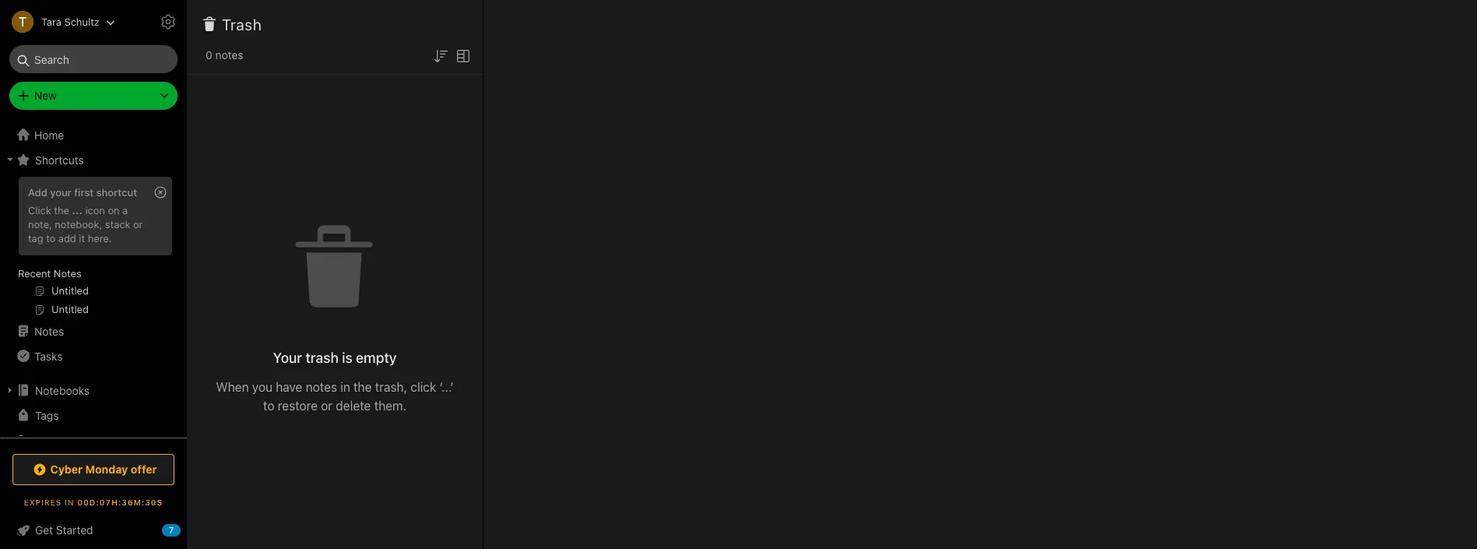 Task type: vqa. For each thing, say whether or not it's contained in the screenshot.
The Home
yes



Task type: locate. For each thing, give the bounding box(es) containing it.
1 vertical spatial to
[[263, 399, 275, 413]]

or left delete
[[321, 399, 333, 413]]

restore
[[278, 399, 318, 413]]

notes
[[54, 267, 82, 280], [34, 325, 64, 338]]

1 vertical spatial the
[[354, 380, 372, 394]]

notes left in
[[306, 380, 337, 394]]

stack
[[105, 218, 130, 231]]

1 horizontal spatial the
[[354, 380, 372, 394]]

them.
[[374, 399, 407, 413]]

0 vertical spatial the
[[54, 204, 69, 217]]

0 vertical spatial to
[[46, 232, 56, 244]]

recent notes
[[18, 267, 82, 280]]

to right tag
[[46, 232, 56, 244]]

click the ...
[[28, 204, 82, 217]]

tags
[[35, 409, 59, 422]]

add
[[28, 186, 47, 199]]

or inside the when you have notes in the trash, click '...' to restore or delete them.
[[321, 399, 333, 413]]

tasks button
[[0, 344, 180, 369]]

Account field
[[0, 6, 115, 37]]

expires
[[24, 498, 62, 507]]

to inside the when you have notes in the trash, click '...' to restore or delete them.
[[263, 399, 275, 413]]

notebooks link
[[0, 378, 180, 403]]

to inside icon on a note, notebook, stack or tag to add it here.
[[46, 232, 56, 244]]

1 horizontal spatial to
[[263, 399, 275, 413]]

None search field
[[20, 45, 167, 73]]

tags button
[[0, 403, 180, 428]]

or
[[133, 218, 143, 231], [321, 399, 333, 413]]

Sort options field
[[432, 45, 450, 65]]

when
[[216, 380, 249, 394]]

with
[[73, 434, 94, 447]]

0 vertical spatial or
[[133, 218, 143, 231]]

notes link
[[0, 319, 180, 344]]

notes right 0
[[215, 48, 243, 62]]

...
[[72, 204, 82, 217]]

the inside the when you have notes in the trash, click '...' to restore or delete them.
[[354, 380, 372, 394]]

is
[[342, 350, 353, 366]]

0 vertical spatial notes
[[215, 48, 243, 62]]

to
[[46, 232, 56, 244], [263, 399, 275, 413]]

0 vertical spatial notes
[[54, 267, 82, 280]]

your trash is empty
[[273, 350, 397, 366]]

0 horizontal spatial notes
[[215, 48, 243, 62]]

1 vertical spatial notes
[[34, 325, 64, 338]]

0 horizontal spatial to
[[46, 232, 56, 244]]

notes inside group
[[54, 267, 82, 280]]

tara
[[41, 15, 61, 28]]

1 horizontal spatial notes
[[306, 380, 337, 394]]

group containing add your first shortcut
[[0, 172, 180, 325]]

0 notes
[[206, 48, 243, 62]]

0 horizontal spatial the
[[54, 204, 69, 217]]

new
[[34, 89, 57, 102]]

00d:07h:36m:30s
[[77, 498, 163, 507]]

icon on a note, notebook, stack or tag to add it here.
[[28, 204, 143, 244]]

the left '...'
[[54, 204, 69, 217]]

notes
[[215, 48, 243, 62], [306, 380, 337, 394]]

trash
[[306, 350, 339, 366]]

in
[[341, 380, 350, 394]]

add
[[58, 232, 76, 244]]

or right stack
[[133, 218, 143, 231]]

0 horizontal spatial or
[[133, 218, 143, 231]]

notebooks
[[35, 384, 90, 397]]

1 vertical spatial notes
[[306, 380, 337, 394]]

the right in
[[354, 380, 372, 394]]

home link
[[0, 122, 187, 147]]

shared with me
[[34, 434, 112, 447]]

the
[[54, 204, 69, 217], [354, 380, 372, 394]]

add your first shortcut
[[28, 186, 137, 199]]

7
[[169, 525, 174, 535]]

shortcuts button
[[0, 147, 180, 172]]

delete
[[336, 399, 371, 413]]

note window - empty element
[[484, 0, 1478, 549]]

group
[[0, 172, 180, 325]]

notes inside the when you have notes in the trash, click '...' to restore or delete them.
[[306, 380, 337, 394]]

to down you at the bottom
[[263, 399, 275, 413]]

0
[[206, 48, 212, 62]]

have
[[276, 380, 303, 394]]

1 horizontal spatial or
[[321, 399, 333, 413]]

a
[[122, 204, 128, 217]]

you
[[252, 380, 273, 394]]

tree
[[0, 122, 187, 487]]

note,
[[28, 218, 52, 231]]

notes up tasks
[[34, 325, 64, 338]]

cyber monday offer
[[50, 463, 157, 476]]

home
[[34, 128, 64, 141]]

get
[[35, 524, 53, 537]]

1 vertical spatial or
[[321, 399, 333, 413]]

shortcuts
[[35, 153, 84, 166]]

in
[[65, 498, 74, 507]]

notes right recent
[[54, 267, 82, 280]]



Task type: describe. For each thing, give the bounding box(es) containing it.
cyber monday offer button
[[12, 454, 175, 485]]

'...'
[[440, 380, 454, 394]]

or inside icon on a note, notebook, stack or tag to add it here.
[[133, 218, 143, 231]]

shared
[[34, 434, 70, 447]]

it
[[79, 232, 85, 244]]

tag
[[28, 232, 43, 244]]

your
[[273, 350, 302, 366]]

shortcut
[[96, 186, 137, 199]]

first
[[74, 186, 94, 199]]

settings image
[[159, 12, 178, 31]]

shared with me link
[[0, 428, 180, 453]]

Search text field
[[20, 45, 167, 73]]

click to collapse image
[[181, 520, 193, 539]]

notes inside notes link
[[34, 325, 64, 338]]

trash
[[222, 16, 262, 34]]

tara schultz
[[41, 15, 100, 28]]

schultz
[[64, 15, 100, 28]]

trash,
[[375, 380, 408, 394]]

icon
[[85, 204, 105, 217]]

notebook,
[[55, 218, 102, 231]]

when you have notes in the trash, click '...' to restore or delete them.
[[216, 380, 454, 413]]

started
[[56, 524, 93, 537]]

tree containing home
[[0, 122, 187, 487]]

offer
[[131, 463, 157, 476]]

click
[[28, 204, 51, 217]]

Help and Learning task checklist field
[[0, 518, 187, 543]]

tasks
[[34, 349, 63, 363]]

expand notebooks image
[[4, 384, 16, 397]]

empty
[[356, 350, 397, 366]]

cyber
[[50, 463, 83, 476]]

new button
[[9, 82, 178, 110]]

get started
[[35, 524, 93, 537]]

click
[[411, 380, 437, 394]]

recent
[[18, 267, 51, 280]]

monday
[[85, 463, 128, 476]]

here.
[[88, 232, 112, 244]]

your
[[50, 186, 72, 199]]

the inside group
[[54, 204, 69, 217]]

View options field
[[450, 45, 473, 65]]

expires in 00d:07h:36m:30s
[[24, 498, 163, 507]]

on
[[108, 204, 120, 217]]

me
[[97, 434, 112, 447]]



